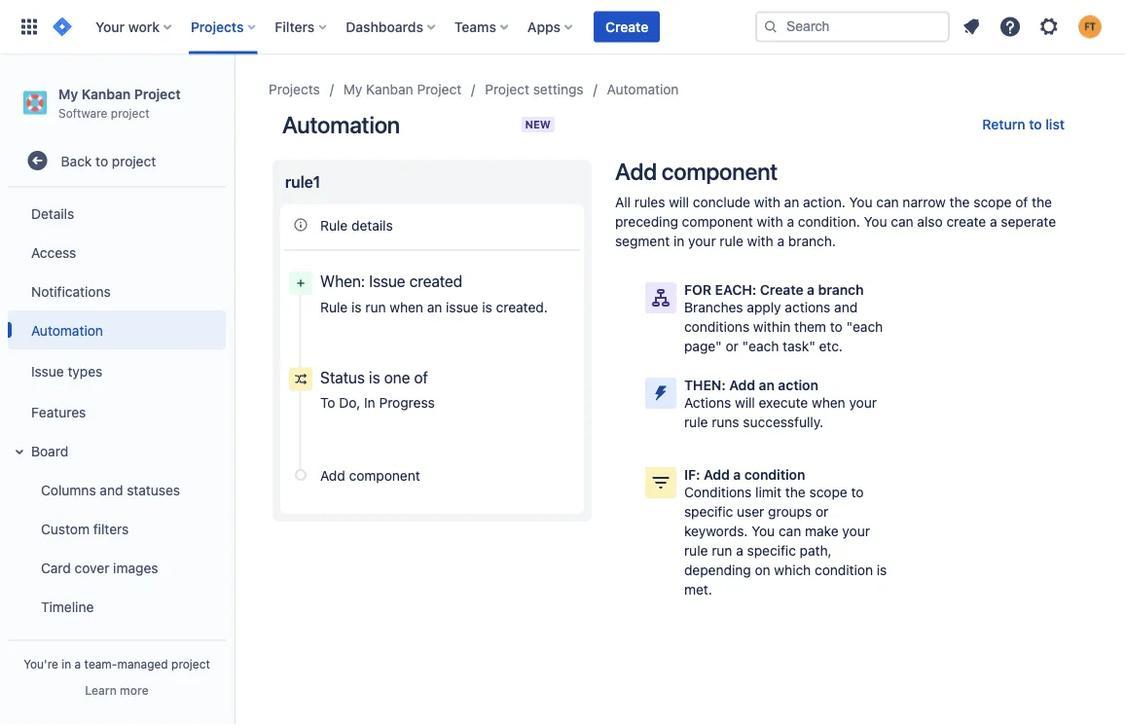 Task type: locate. For each thing, give the bounding box(es) containing it.
1 horizontal spatial condition
[[815, 562, 873, 578]]

0 vertical spatial run
[[365, 299, 386, 315]]

1 vertical spatial when
[[812, 395, 846, 411]]

scope inside if: add a condition conditions limit the scope to specific user groups or keywords. you can make your rule run a specific path, depending on which condition is met.
[[810, 484, 848, 500]]

0 vertical spatial create
[[606, 18, 649, 35]]

project inside my kanban project software project
[[111, 106, 150, 120]]

you down the user
[[752, 523, 775, 539]]

a up conditions
[[733, 467, 741, 483]]

2 vertical spatial your
[[843, 523, 870, 539]]

you right condition.
[[864, 214, 887, 230]]

teams button
[[449, 11, 516, 42]]

1 horizontal spatial automation
[[282, 111, 400, 138]]

0 vertical spatial projects
[[191, 18, 244, 35]]

will right rules
[[669, 194, 689, 210]]

project
[[417, 81, 462, 97], [485, 81, 530, 97], [134, 86, 181, 102]]

1 horizontal spatial automation link
[[607, 78, 679, 101]]

2 horizontal spatial an
[[784, 194, 799, 210]]

my up the software
[[58, 86, 78, 102]]

banner
[[0, 0, 1125, 55]]

jira software image
[[51, 15, 74, 38]]

0 horizontal spatial projects
[[191, 18, 244, 35]]

0 horizontal spatial will
[[669, 194, 689, 210]]

an
[[784, 194, 799, 210], [427, 299, 442, 315], [759, 377, 775, 393]]

sidebar navigation image
[[212, 78, 255, 117]]

toolchain
[[31, 637, 91, 654]]

2 vertical spatial component
[[349, 467, 420, 483]]

1 vertical spatial automation link
[[8, 311, 226, 350]]

1 horizontal spatial when
[[812, 395, 846, 411]]

to
[[1029, 116, 1042, 132], [96, 153, 108, 169], [830, 319, 843, 335], [851, 484, 864, 500]]

status
[[320, 368, 365, 386]]

1 horizontal spatial and
[[834, 299, 858, 315]]

in right 'segment'
[[674, 233, 685, 249]]

scope up create
[[974, 194, 1012, 210]]

0 vertical spatial or
[[726, 338, 739, 354]]

0 vertical spatial in
[[674, 233, 685, 249]]

of right one
[[414, 368, 428, 386]]

to right back at the left of page
[[96, 153, 108, 169]]

details
[[31, 205, 74, 221]]

0 horizontal spatial or
[[726, 338, 739, 354]]

0 horizontal spatial run
[[365, 299, 386, 315]]

an inside "when: issue created rule is run when an issue is created."
[[427, 299, 442, 315]]

1 vertical spatial rule
[[684, 414, 708, 430]]

"each down branch
[[846, 319, 883, 335]]

0 horizontal spatial create
[[606, 18, 649, 35]]

an up execute
[[759, 377, 775, 393]]

settings image
[[1038, 15, 1061, 38]]

add down to
[[320, 467, 345, 483]]

in down toolchain on the left
[[62, 657, 71, 671]]

card
[[41, 560, 71, 576]]

do,
[[339, 395, 360, 411]]

0 horizontal spatial scope
[[810, 484, 848, 500]]

your right make
[[843, 523, 870, 539]]

component for add component
[[349, 467, 420, 483]]

progress
[[379, 395, 435, 411]]

to up etc.
[[830, 319, 843, 335]]

seperate
[[1001, 214, 1056, 230]]

1 vertical spatial issue
[[31, 363, 64, 379]]

issue right when:
[[369, 272, 405, 291]]

1 vertical spatial your
[[849, 395, 877, 411]]

1 vertical spatial an
[[427, 299, 442, 315]]

2 horizontal spatial automation
[[607, 81, 679, 97]]

0 horizontal spatial an
[[427, 299, 442, 315]]

specific
[[684, 504, 733, 520], [747, 543, 796, 559]]

"each down within
[[742, 338, 779, 354]]

your profile and settings image
[[1079, 15, 1102, 38]]

project inside 'link'
[[417, 81, 462, 97]]

automation link
[[607, 78, 679, 101], [8, 311, 226, 350]]

you right 'action.'
[[849, 194, 873, 210]]

1 horizontal spatial specific
[[747, 543, 796, 559]]

for each: create a branch branches apply actions and conditions within them to "each page" or "each task" etc.
[[684, 282, 883, 354]]

dashboards
[[346, 18, 423, 35]]

project for my kanban project software project
[[134, 86, 181, 102]]

action.
[[803, 194, 846, 210]]

add up all
[[615, 158, 657, 185]]

group
[[4, 188, 226, 710]]

1 horizontal spatial issue
[[369, 272, 405, 291]]

1 horizontal spatial run
[[712, 543, 733, 559]]

1 horizontal spatial scope
[[974, 194, 1012, 210]]

specific up keywords.
[[684, 504, 733, 520]]

create up apply
[[760, 282, 804, 298]]

0 vertical spatial rule
[[320, 217, 348, 233]]

more
[[120, 683, 149, 697]]

0 horizontal spatial kanban
[[82, 86, 131, 102]]

with left condition.
[[757, 214, 783, 230]]

0 vertical spatial issue
[[369, 272, 405, 291]]

within
[[753, 319, 791, 335]]

an down created
[[427, 299, 442, 315]]

1 vertical spatial you
[[864, 214, 887, 230]]

my inside my kanban project software project
[[58, 86, 78, 102]]

1 rule from the top
[[320, 217, 348, 233]]

add inside add component all rules will conclude with an action. you can narrow the scope of the preceding component with a condition. you can also create a seperate segment in your rule with a branch.
[[615, 158, 657, 185]]

run up one
[[365, 299, 386, 315]]

my right projects link
[[343, 81, 362, 97]]

add inside "then: add an action actions will execute when your rule runs successfully."
[[729, 377, 756, 393]]

your work
[[95, 18, 160, 35]]

projects right "sidebar navigation" image at the left top of the page
[[269, 81, 320, 97]]

1 horizontal spatial kanban
[[366, 81, 413, 97]]

1 vertical spatial of
[[414, 368, 428, 386]]

a up depending on the bottom of page
[[736, 543, 744, 559]]

task"
[[783, 338, 816, 354]]

the up the "groups"
[[786, 484, 806, 500]]

0 vertical spatial your
[[688, 233, 716, 249]]

created
[[409, 272, 463, 291]]

1 horizontal spatial project
[[417, 81, 462, 97]]

project right managed
[[171, 657, 210, 671]]

project inside my kanban project software project
[[134, 86, 181, 102]]

in
[[674, 233, 685, 249], [62, 657, 71, 671]]

kanban for my kanban project software project
[[82, 86, 131, 102]]

rule inside add component all rules will conclude with an action. you can narrow the scope of the preceding component with a condition. you can also create a seperate segment in your rule with a branch.
[[720, 233, 744, 249]]

0 vertical spatial and
[[834, 299, 858, 315]]

0 horizontal spatial my
[[58, 86, 78, 102]]

search image
[[763, 19, 779, 35]]

add right then:
[[729, 377, 756, 393]]

projects for projects link
[[269, 81, 320, 97]]

will
[[669, 194, 689, 210], [735, 395, 755, 411]]

projects link
[[269, 78, 320, 101]]

run inside "when: issue created rule is run when an issue is created."
[[365, 299, 386, 315]]

0 vertical spatial automation link
[[607, 78, 679, 101]]

0 horizontal spatial in
[[62, 657, 71, 671]]

0 vertical spatial specific
[[684, 504, 733, 520]]

narrow
[[903, 194, 946, 210]]

your right execute
[[849, 395, 877, 411]]

your
[[95, 18, 125, 35]]

2 horizontal spatial project
[[485, 81, 530, 97]]

kanban down "dashboards" popup button at left
[[366, 81, 413, 97]]

add up conditions
[[704, 467, 730, 483]]

is right which
[[877, 562, 887, 578]]

project up details link
[[112, 153, 156, 169]]

0 vertical spatial component
[[662, 158, 778, 185]]

of inside status is one of to do, in progress
[[414, 368, 428, 386]]

conditions
[[684, 319, 750, 335]]

1 horizontal spatial my
[[343, 81, 362, 97]]

issue
[[446, 299, 479, 315]]

1 horizontal spatial "each
[[846, 319, 883, 335]]

1 vertical spatial or
[[816, 504, 829, 520]]

0 vertical spatial will
[[669, 194, 689, 210]]

can
[[877, 194, 899, 210], [891, 214, 914, 230], [779, 523, 801, 539]]

can inside if: add a condition conditions limit the scope to specific user groups or keywords. you can make your rule run a specific path, depending on which condition is met.
[[779, 523, 801, 539]]

1 horizontal spatial the
[[950, 194, 970, 210]]

0 vertical spatial rule
[[720, 233, 744, 249]]

0 vertical spatial condition
[[745, 467, 805, 483]]

1 horizontal spatial or
[[816, 504, 829, 520]]

add inside button
[[320, 467, 345, 483]]

action
[[778, 377, 819, 393]]

your down conclude on the top
[[688, 233, 716, 249]]

condition up "limit"
[[745, 467, 805, 483]]

a up branch.
[[787, 214, 794, 230]]

when down the "action"
[[812, 395, 846, 411]]

kanban
[[366, 81, 413, 97], [82, 86, 131, 102]]

of up seperate at the top right of the page
[[1016, 194, 1028, 210]]

condition down path, on the right bottom of page
[[815, 562, 873, 578]]

a up actions at the top right
[[807, 282, 815, 298]]

created.
[[496, 299, 548, 315]]

project up new
[[485, 81, 530, 97]]

met.
[[684, 582, 712, 598]]

component inside add component button
[[349, 467, 420, 483]]

depending
[[684, 562, 751, 578]]

create right apps dropdown button
[[606, 18, 649, 35]]

when
[[390, 299, 423, 315], [812, 395, 846, 411]]

issue inside "when: issue created rule is run when an issue is created."
[[369, 272, 405, 291]]

or
[[726, 338, 739, 354], [816, 504, 829, 520]]

status is one of to do, in progress
[[320, 368, 435, 411]]

1 vertical spatial projects
[[269, 81, 320, 97]]

the inside if: add a condition conditions limit the scope to specific user groups or keywords. you can make your rule run a specific path, depending on which condition is met.
[[786, 484, 806, 500]]

1 vertical spatial automation
[[282, 111, 400, 138]]

notifications link
[[8, 272, 226, 311]]

jira software image
[[51, 15, 74, 38]]

also
[[917, 214, 943, 230]]

a inside for each: create a branch branches apply actions and conditions within them to "each page" or "each task" etc.
[[807, 282, 815, 298]]

when down created
[[390, 299, 423, 315]]

project down work
[[134, 86, 181, 102]]

with right conclude on the top
[[754, 194, 781, 210]]

columns and statuses
[[41, 482, 180, 498]]

1 vertical spatial with
[[757, 214, 783, 230]]

projects
[[191, 18, 244, 35], [269, 81, 320, 97]]

projects for projects popup button
[[191, 18, 244, 35]]

execute
[[759, 395, 808, 411]]

1 vertical spatial can
[[891, 214, 914, 230]]

an inside add component all rules will conclude with an action. you can narrow the scope of the preceding component with a condition. you can also create a seperate segment in your rule with a branch.
[[784, 194, 799, 210]]

component up conclude on the top
[[662, 158, 778, 185]]

2 horizontal spatial the
[[1032, 194, 1052, 210]]

branch
[[818, 282, 864, 298]]

rule down actions
[[684, 414, 708, 430]]

you
[[849, 194, 873, 210], [864, 214, 887, 230], [752, 523, 775, 539]]

and
[[834, 299, 858, 315], [100, 482, 123, 498]]

is left one
[[369, 368, 380, 386]]

component down conclude on the top
[[682, 214, 753, 230]]

component down in
[[349, 467, 420, 483]]

kanban inside my kanban project software project
[[82, 86, 131, 102]]

1 vertical spatial run
[[712, 543, 733, 559]]

rule down conclude on the top
[[720, 233, 744, 249]]

0 horizontal spatial specific
[[684, 504, 733, 520]]

automation down notifications
[[31, 322, 103, 338]]

2 vertical spatial automation
[[31, 322, 103, 338]]

can left also
[[891, 214, 914, 230]]

is inside status is one of to do, in progress
[[369, 368, 380, 386]]

component for add component all rules will conclude with an action. you can narrow the scope of the preceding component with a condition. you can also create a seperate segment in your rule with a branch.
[[662, 158, 778, 185]]

learn more
[[85, 683, 149, 697]]

projects up "sidebar navigation" image at the left top of the page
[[191, 18, 244, 35]]

create inside for each: create a branch branches apply actions and conditions within them to "each page" or "each task" etc.
[[760, 282, 804, 298]]

and down branch
[[834, 299, 858, 315]]

1 vertical spatial and
[[100, 482, 123, 498]]

will up runs
[[735, 395, 755, 411]]

one
[[384, 368, 410, 386]]

keywords.
[[684, 523, 748, 539]]

1 vertical spatial will
[[735, 395, 755, 411]]

is down when:
[[351, 299, 362, 315]]

board button
[[8, 431, 226, 470]]

can down the "groups"
[[779, 523, 801, 539]]

project for my kanban project
[[417, 81, 462, 97]]

specific up the on
[[747, 543, 796, 559]]

then:
[[684, 377, 726, 393]]

actions
[[684, 395, 731, 411]]

kanban inside 'link'
[[366, 81, 413, 97]]

on
[[755, 562, 771, 578]]

automation link up types
[[8, 311, 226, 350]]

when inside "when: issue created rule is run when an issue is created."
[[390, 299, 423, 315]]

primary element
[[12, 0, 755, 54]]

rules
[[635, 194, 665, 210]]

my kanban project
[[343, 81, 462, 97]]

or inside if: add a condition conditions limit the scope to specific user groups or keywords. you can make your rule run a specific path, depending on which condition is met.
[[816, 504, 829, 520]]

2 rule from the top
[[320, 299, 348, 315]]

0 vertical spatial with
[[754, 194, 781, 210]]

return to list
[[983, 116, 1065, 132]]

issue left types
[[31, 363, 64, 379]]

projects button
[[185, 11, 263, 42]]

0 vertical spatial scope
[[974, 194, 1012, 210]]

run up depending on the bottom of page
[[712, 543, 733, 559]]

rule down when:
[[320, 299, 348, 315]]

apps button
[[522, 11, 580, 42]]

2 vertical spatial rule
[[684, 543, 708, 559]]

1 horizontal spatial will
[[735, 395, 755, 411]]

timeline
[[41, 599, 94, 615]]

filters
[[93, 521, 129, 537]]

project right the software
[[111, 106, 150, 120]]

path,
[[800, 543, 832, 559]]

0 horizontal spatial and
[[100, 482, 123, 498]]

automation down projects link
[[282, 111, 400, 138]]

1 horizontal spatial in
[[674, 233, 685, 249]]

the up seperate at the top right of the page
[[1032, 194, 1052, 210]]

will inside "then: add an action actions will execute when your rule runs successfully."
[[735, 395, 755, 411]]

1 horizontal spatial an
[[759, 377, 775, 393]]

apply
[[747, 299, 781, 315]]

2 vertical spatial an
[[759, 377, 775, 393]]

project down "teams"
[[417, 81, 462, 97]]

automation for project settings
[[607, 81, 679, 97]]

back
[[61, 153, 92, 169]]

component
[[662, 158, 778, 185], [682, 214, 753, 230], [349, 467, 420, 483]]

projects inside popup button
[[191, 18, 244, 35]]

learn more button
[[85, 682, 149, 698]]

with left branch.
[[747, 233, 774, 249]]

etc.
[[819, 338, 843, 354]]

to left list
[[1029, 116, 1042, 132]]

1 vertical spatial specific
[[747, 543, 796, 559]]

rule
[[320, 217, 348, 233], [320, 299, 348, 315]]

the up create
[[950, 194, 970, 210]]

2 vertical spatial you
[[752, 523, 775, 539]]

0 vertical spatial automation
[[607, 81, 679, 97]]

can left narrow
[[877, 194, 899, 210]]

1 vertical spatial scope
[[810, 484, 848, 500]]

a
[[787, 214, 794, 230], [990, 214, 997, 230], [777, 233, 785, 249], [807, 282, 815, 298], [733, 467, 741, 483], [736, 543, 744, 559], [75, 657, 81, 671]]

rule inside if: add a condition conditions limit the scope to specific user groups or keywords. you can make your rule run a specific path, depending on which condition is met.
[[684, 543, 708, 559]]

0 horizontal spatial automation link
[[8, 311, 226, 350]]

1 vertical spatial in
[[62, 657, 71, 671]]

kanban up the software
[[82, 86, 131, 102]]

my for my kanban project software project
[[58, 86, 78, 102]]

rule details button
[[284, 208, 580, 241]]

limit
[[756, 484, 782, 500]]

and inside for each: create a branch branches apply actions and conditions within them to "each page" or "each task" etc.
[[834, 299, 858, 315]]

my inside 'link'
[[343, 81, 362, 97]]

0 vertical spatial of
[[1016, 194, 1028, 210]]

scope up make
[[810, 484, 848, 500]]

rule inside "when: issue created rule is run when an issue is created."
[[320, 299, 348, 315]]

and up filters at left bottom
[[100, 482, 123, 498]]

or up make
[[816, 504, 829, 520]]

1 vertical spatial create
[[760, 282, 804, 298]]

rule down keywords.
[[684, 543, 708, 559]]

will inside add component all rules will conclude with an action. you can narrow the scope of the preceding component with a condition. you can also create a seperate segment in your rule with a branch.
[[669, 194, 689, 210]]

0 vertical spatial project
[[111, 106, 150, 120]]

issue inside group
[[31, 363, 64, 379]]

conclude
[[693, 194, 751, 210]]

0 vertical spatial an
[[784, 194, 799, 210]]

rule left details
[[320, 217, 348, 233]]

0 horizontal spatial issue
[[31, 363, 64, 379]]

0 horizontal spatial automation
[[31, 322, 103, 338]]

0 horizontal spatial the
[[786, 484, 806, 500]]

1 horizontal spatial of
[[1016, 194, 1028, 210]]

condition
[[745, 467, 805, 483], [815, 562, 873, 578]]

0 vertical spatial "each
[[846, 319, 883, 335]]

0 horizontal spatial "each
[[742, 338, 779, 354]]

to right "limit"
[[851, 484, 864, 500]]

automation link down create button
[[607, 78, 679, 101]]

rule inside "then: add an action actions will execute when your rule runs successfully."
[[684, 414, 708, 430]]

0 vertical spatial can
[[877, 194, 899, 210]]

1 horizontal spatial create
[[760, 282, 804, 298]]

an left 'action.'
[[784, 194, 799, 210]]

automation down create button
[[607, 81, 679, 97]]

0 horizontal spatial project
[[134, 86, 181, 102]]

return
[[983, 116, 1026, 132]]

run
[[365, 299, 386, 315], [712, 543, 733, 559]]

or down conditions
[[726, 338, 739, 354]]

0 vertical spatial when
[[390, 299, 423, 315]]

board
[[31, 443, 68, 459]]

an for component
[[784, 194, 799, 210]]

2 vertical spatial can
[[779, 523, 801, 539]]



Task type: describe. For each thing, give the bounding box(es) containing it.
my kanban project link
[[343, 78, 462, 101]]

images
[[113, 560, 158, 576]]

create inside button
[[606, 18, 649, 35]]

help image
[[999, 15, 1022, 38]]

details link
[[8, 194, 226, 233]]

successfully.
[[743, 414, 824, 430]]

which
[[774, 562, 811, 578]]

is inside if: add a condition conditions limit the scope to specific user groups or keywords. you can make your rule run a specific path, depending on which condition is met.
[[877, 562, 887, 578]]

access
[[31, 244, 76, 260]]

if:
[[684, 467, 700, 483]]

automation for notifications
[[31, 322, 103, 338]]

cover
[[75, 560, 109, 576]]

details
[[351, 217, 393, 233]]

when: issue created rule is run when an issue is created.
[[320, 272, 548, 315]]

settings
[[533, 81, 584, 97]]

all
[[615, 194, 631, 210]]

and inside group
[[100, 482, 123, 498]]

custom
[[41, 521, 90, 537]]

to inside if: add a condition conditions limit the scope to specific user groups or keywords. you can make your rule run a specific path, depending on which condition is met.
[[851, 484, 864, 500]]

a right create
[[990, 214, 997, 230]]

1 vertical spatial condition
[[815, 562, 873, 578]]

access link
[[8, 233, 226, 272]]

to
[[320, 395, 335, 411]]

scope inside add component all rules will conclude with an action. you can narrow the scope of the preceding component with a condition. you can also create a seperate segment in your rule with a branch.
[[974, 194, 1012, 210]]

page"
[[684, 338, 722, 354]]

columns and statuses link
[[19, 470, 226, 509]]

you're in a team-managed project
[[23, 657, 210, 671]]

in inside add component all rules will conclude with an action. you can narrow the scope of the preceding component with a condition. you can also create a seperate segment in your rule with a branch.
[[674, 233, 685, 249]]

0 horizontal spatial condition
[[745, 467, 805, 483]]

filters button
[[269, 11, 334, 42]]

2 vertical spatial with
[[747, 233, 774, 249]]

an for issue
[[427, 299, 442, 315]]

features
[[31, 404, 86, 420]]

add component all rules will conclude with an action. you can narrow the scope of the preceding component with a condition. you can also create a seperate segment in your rule with a branch.
[[615, 158, 1056, 249]]

banner containing your work
[[0, 0, 1125, 55]]

1 vertical spatial "each
[[742, 338, 779, 354]]

Search field
[[755, 11, 950, 42]]

kanban for my kanban project
[[366, 81, 413, 97]]

back to project link
[[8, 141, 226, 180]]

is right issue
[[482, 299, 492, 315]]

software
[[58, 106, 108, 120]]

toolchain link
[[8, 626, 226, 665]]

a left the team-
[[75, 657, 81, 671]]

my kanban project software project
[[58, 86, 181, 120]]

custom filters
[[41, 521, 129, 537]]

branches
[[684, 299, 743, 315]]

segment
[[615, 233, 670, 249]]

your work button
[[90, 11, 179, 42]]

of inside add component all rules will conclude with an action. you can narrow the scope of the preceding component with a condition. you can also create a seperate segment in your rule with a branch.
[[1016, 194, 1028, 210]]

if: add a condition conditions limit the scope to specific user groups or keywords. you can make your rule run a specific path, depending on which condition is met.
[[684, 467, 887, 598]]

dashboards button
[[340, 11, 443, 42]]

1 vertical spatial project
[[112, 153, 156, 169]]

teams
[[455, 18, 496, 35]]

notifications image
[[960, 15, 983, 38]]

groups
[[768, 504, 812, 520]]

team-
[[84, 657, 117, 671]]

apps
[[528, 18, 561, 35]]

project settings
[[485, 81, 584, 97]]

issue types link
[[8, 350, 226, 393]]

for
[[684, 282, 712, 298]]

create button
[[594, 11, 660, 42]]

actions
[[785, 299, 831, 315]]

types
[[68, 363, 102, 379]]

or inside for each: create a branch branches apply actions and conditions within them to "each page" or "each task" etc.
[[726, 338, 739, 354]]

notifications
[[31, 283, 111, 299]]

rule details
[[320, 217, 393, 233]]

automation link for project settings
[[607, 78, 679, 101]]

new
[[525, 118, 551, 130]]

group containing details
[[4, 188, 226, 710]]

you're
[[23, 657, 58, 671]]

list
[[1046, 116, 1065, 132]]

preceding
[[615, 214, 678, 230]]

create
[[947, 214, 986, 230]]

expand image
[[8, 440, 31, 464]]

add inside if: add a condition conditions limit the scope to specific user groups or keywords. you can make your rule run a specific path, depending on which condition is met.
[[704, 467, 730, 483]]

when inside "then: add an action actions will execute when your rule runs successfully."
[[812, 395, 846, 411]]

return to list button
[[971, 109, 1077, 140]]

1 vertical spatial component
[[682, 214, 753, 230]]

filters
[[275, 18, 315, 35]]

card cover images
[[41, 560, 158, 576]]

card cover images link
[[19, 548, 226, 587]]

automation link for notifications
[[8, 311, 226, 350]]

add component
[[320, 467, 420, 483]]

you inside if: add a condition conditions limit the scope to specific user groups or keywords. you can make your rule run a specific path, depending on which condition is met.
[[752, 523, 775, 539]]

runs
[[712, 414, 740, 430]]

your inside if: add a condition conditions limit the scope to specific user groups or keywords. you can make your rule run a specific path, depending on which condition is met.
[[843, 523, 870, 539]]

branch.
[[788, 233, 836, 249]]

2 vertical spatial project
[[171, 657, 210, 671]]

to inside button
[[1029, 116, 1042, 132]]

your inside add component all rules will conclude with an action. you can narrow the scope of the preceding component with a condition. you can also create a seperate segment in your rule with a branch.
[[688, 233, 716, 249]]

add component button
[[284, 459, 580, 492]]

timeline link
[[19, 587, 226, 626]]

issue types
[[31, 363, 102, 379]]

rule1
[[285, 173, 320, 191]]

back to project
[[61, 153, 156, 169]]

learn
[[85, 683, 117, 697]]

a left branch.
[[777, 233, 785, 249]]

to inside for each: create a branch branches apply actions and conditions within them to "each page" or "each task" etc.
[[830, 319, 843, 335]]

project settings link
[[485, 78, 584, 101]]

when:
[[320, 272, 365, 291]]

your inside "then: add an action actions will execute when your rule runs successfully."
[[849, 395, 877, 411]]

them
[[794, 319, 827, 335]]

rule inside button
[[320, 217, 348, 233]]

custom filters link
[[19, 509, 226, 548]]

managed
[[117, 657, 168, 671]]

an inside "then: add an action actions will execute when your rule runs successfully."
[[759, 377, 775, 393]]

run inside if: add a condition conditions limit the scope to specific user groups or keywords. you can make your rule run a specific path, depending on which condition is met.
[[712, 543, 733, 559]]

work
[[128, 18, 160, 35]]

my for my kanban project
[[343, 81, 362, 97]]

appswitcher icon image
[[18, 15, 41, 38]]

0 vertical spatial you
[[849, 194, 873, 210]]

condition.
[[798, 214, 860, 230]]



Task type: vqa. For each thing, say whether or not it's contained in the screenshot.
Order
no



